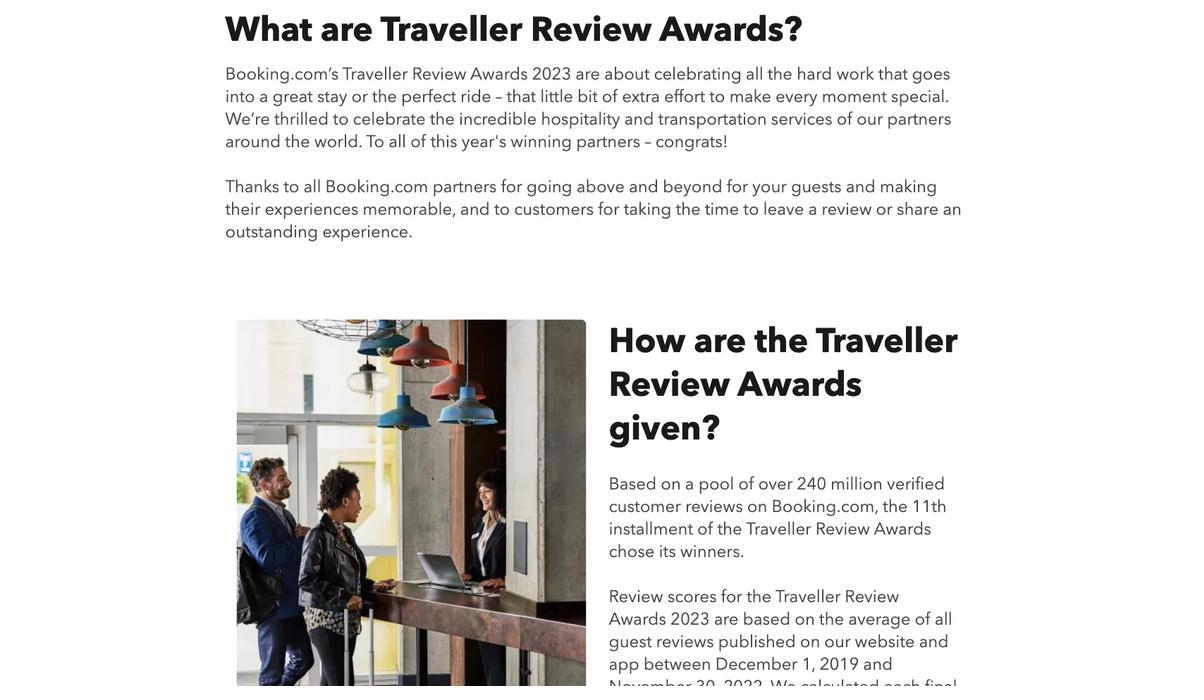 Task type: locate. For each thing, give the bounding box(es) containing it.
that left the little
[[507, 85, 536, 108]]

a inside thanks to all booking.com partners for going above and beyond for your guests and making their experiences memorable, and to customers for taking the time to leave a review or share an outstanding experience.
[[808, 198, 818, 221]]

or left share
[[876, 198, 893, 221]]

all right website
[[935, 608, 953, 632]]

how are the traveller review awards given?
[[609, 318, 958, 452]]

that right work
[[879, 63, 908, 86]]

around
[[225, 130, 281, 154]]

given?
[[609, 406, 720, 452]]

0 vertical spatial 2023
[[532, 63, 571, 86]]

0 horizontal spatial partners
[[433, 175, 497, 199]]

of left this
[[411, 130, 426, 154]]

our right 1,
[[825, 631, 851, 654]]

review inside booking.com's traveller review awards 2023 are about celebrating all the hard work that goes into a great stay or the perfect ride – that little bit of extra effort to make every moment special. we're thrilled to celebrate the incredible hospitality and transportation services of our partners around the world. to all of this year's winning partners – congrats!
[[412, 63, 467, 86]]

review
[[822, 198, 872, 221]]

based on a pool of over 240 million verified customer reviews on booking.com, the 11th installment of the traveller review awards chose its winners.
[[609, 473, 947, 564]]

of right average
[[915, 608, 931, 632]]

30,
[[696, 676, 719, 687]]

a right leave
[[808, 198, 818, 221]]

a
[[259, 85, 268, 108], [808, 198, 818, 221], [685, 473, 694, 496]]

reviews up 30,
[[656, 631, 714, 654]]

for left taking
[[598, 198, 620, 221]]

2 vertical spatial a
[[685, 473, 694, 496]]

guests arriving at award-winning hotel image
[[237, 320, 586, 687]]

0 vertical spatial our
[[857, 108, 883, 131]]

1 horizontal spatial a
[[685, 473, 694, 496]]

awards?
[[660, 7, 802, 53]]

or right stay
[[352, 85, 368, 108]]

our inside review scores for the traveller review awards 2023 are based on the average of all guest reviews published on our website and app between december 1, 2019 and november 30, 2022. we calculated each f
[[825, 631, 851, 654]]

over
[[759, 473, 793, 496]]

2022.
[[724, 676, 767, 687]]

all left 'every'
[[746, 63, 764, 86]]

for
[[501, 175, 522, 199], [727, 175, 748, 199], [598, 198, 620, 221], [721, 586, 743, 609]]

booking.com
[[325, 175, 428, 199]]

taking
[[624, 198, 672, 221]]

that
[[879, 63, 908, 86], [507, 85, 536, 108]]

for right scores on the right bottom
[[721, 586, 743, 609]]

or inside booking.com's traveller review awards 2023 are about celebrating all the hard work that goes into a great stay or the perfect ride – that little bit of extra effort to make every moment special. we're thrilled to celebrate the incredible hospitality and transportation services of our partners around the world. to all of this year's winning partners – congrats!
[[352, 85, 368, 108]]

reviews up the winners.
[[685, 496, 743, 519]]

0 horizontal spatial 2023
[[532, 63, 571, 86]]

traveller inside how are the traveller review awards given?
[[816, 318, 958, 364]]

and right guests
[[846, 175, 876, 199]]

2023 left bit
[[532, 63, 571, 86]]

published
[[718, 631, 796, 654]]

and down about
[[625, 108, 654, 131]]

all inside thanks to all booking.com partners for going above and beyond for your guests and making their experiences memorable, and to customers for taking the time to leave a review or share an outstanding experience.
[[304, 175, 321, 199]]

what
[[225, 7, 312, 53]]

celebrate
[[353, 108, 426, 131]]

awards inside review scores for the traveller review awards 2023 are based on the average of all guest reviews published on our website and app between december 1, 2019 and november 30, 2022. we calculated each f
[[609, 608, 666, 632]]

all
[[746, 63, 764, 86], [389, 130, 406, 154], [304, 175, 321, 199], [935, 608, 953, 632]]

of inside review scores for the traveller review awards 2023 are based on the average of all guest reviews published on our website and app between december 1, 2019 and november 30, 2022. we calculated each f
[[915, 608, 931, 632]]

its
[[659, 541, 676, 564]]

0 horizontal spatial a
[[259, 85, 268, 108]]

every
[[776, 85, 818, 108]]

partners up above
[[576, 130, 641, 154]]

great
[[273, 85, 313, 108]]

our down work
[[857, 108, 883, 131]]

thanks
[[225, 175, 279, 199]]

between
[[644, 654, 711, 677]]

all right to
[[389, 130, 406, 154]]

make
[[730, 85, 772, 108]]

of
[[602, 85, 618, 108], [837, 108, 853, 131], [411, 130, 426, 154], [739, 473, 754, 496], [698, 518, 713, 541], [915, 608, 931, 632]]

1 horizontal spatial our
[[857, 108, 883, 131]]

and
[[625, 108, 654, 131], [629, 175, 659, 199], [846, 175, 876, 199], [460, 198, 490, 221], [919, 631, 949, 654], [863, 654, 893, 677]]

traveller inside based on a pool of over 240 million verified customer reviews on booking.com, the 11th installment of the traveller review awards chose its winners.
[[746, 518, 812, 541]]

0 horizontal spatial or
[[352, 85, 368, 108]]

1 horizontal spatial 2023
[[671, 608, 710, 632]]

1 vertical spatial a
[[808, 198, 818, 221]]

partners down year's
[[433, 175, 497, 199]]

memorable,
[[363, 198, 456, 221]]

0 vertical spatial reviews
[[685, 496, 743, 519]]

and right website
[[919, 631, 949, 654]]

an
[[943, 198, 962, 221]]

about
[[604, 63, 650, 86]]

1 vertical spatial 2023
[[671, 608, 710, 632]]

going
[[527, 175, 572, 199]]

1 vertical spatial –
[[645, 130, 652, 154]]

for inside review scores for the traveller review awards 2023 are based on the average of all guest reviews published on our website and app between december 1, 2019 and november 30, 2022. we calculated each f
[[721, 586, 743, 609]]

–
[[496, 85, 502, 108], [645, 130, 652, 154]]

2023 up between
[[671, 608, 710, 632]]

reviews
[[685, 496, 743, 519], [656, 631, 714, 654]]

on
[[661, 473, 681, 496], [747, 496, 768, 519], [795, 608, 815, 632], [800, 631, 820, 654]]

2 horizontal spatial partners
[[887, 108, 952, 131]]

– left congrats!
[[645, 130, 652, 154]]

of right services
[[837, 108, 853, 131]]

0 vertical spatial a
[[259, 85, 268, 108]]

outstanding
[[225, 221, 318, 244]]

ride
[[461, 85, 491, 108]]

partners down the 'goes'
[[887, 108, 952, 131]]

1 horizontal spatial that
[[879, 63, 908, 86]]

goes
[[912, 63, 951, 86]]

awards inside how are the traveller review awards given?
[[738, 362, 862, 408]]

to right time
[[744, 198, 759, 221]]

perfect
[[401, 85, 456, 108]]

leave
[[763, 198, 804, 221]]

0 vertical spatial or
[[352, 85, 368, 108]]

year's
[[462, 130, 507, 154]]

– right ride on the left of page
[[496, 85, 502, 108]]

the
[[768, 63, 793, 86], [372, 85, 397, 108], [430, 108, 455, 131], [285, 130, 310, 154], [676, 198, 701, 221], [755, 318, 808, 364], [883, 496, 908, 519], [717, 518, 742, 541], [747, 586, 772, 609], [819, 608, 844, 632]]

0 horizontal spatial –
[[496, 85, 502, 108]]

1 vertical spatial or
[[876, 198, 893, 221]]

based
[[743, 608, 791, 632]]

awards inside based on a pool of over 240 million verified customer reviews on booking.com, the 11th installment of the traveller review awards chose its winners.
[[874, 518, 932, 541]]

services
[[771, 108, 833, 131]]

a right the into
[[259, 85, 268, 108]]

review
[[531, 7, 652, 53], [412, 63, 467, 86], [609, 362, 730, 408], [816, 518, 870, 541], [609, 586, 663, 609], [845, 586, 899, 609]]

a inside booking.com's traveller review awards 2023 are about celebrating all the hard work that goes into a great stay or the perfect ride – that little bit of extra effort to make every moment special. we're thrilled to celebrate the incredible hospitality and transportation services of our partners around the world. to all of this year's winning partners – congrats!
[[259, 85, 268, 108]]

winners.
[[680, 541, 745, 564]]

are inside review scores for the traveller review awards 2023 are based on the average of all guest reviews published on our website and app between december 1, 2019 and november 30, 2022. we calculated each f
[[714, 608, 739, 632]]

1 vertical spatial our
[[825, 631, 851, 654]]

a left pool
[[685, 473, 694, 496]]

for left going
[[501, 175, 522, 199]]

traveller
[[381, 7, 522, 53], [343, 63, 408, 86], [816, 318, 958, 364], [746, 518, 812, 541], [776, 586, 841, 609]]

traveller inside review scores for the traveller review awards 2023 are based on the average of all guest reviews published on our website and app between december 1, 2019 and november 30, 2022. we calculated each f
[[776, 586, 841, 609]]

partners
[[887, 108, 952, 131], [576, 130, 641, 154], [433, 175, 497, 199]]

1 vertical spatial reviews
[[656, 631, 714, 654]]

of right its
[[698, 518, 713, 541]]

0 horizontal spatial our
[[825, 631, 851, 654]]

1 horizontal spatial or
[[876, 198, 893, 221]]

all down world. at left top
[[304, 175, 321, 199]]

or
[[352, 85, 368, 108], [876, 198, 893, 221]]

awards
[[470, 63, 528, 86], [738, 362, 862, 408], [874, 518, 932, 541], [609, 608, 666, 632]]

2 horizontal spatial a
[[808, 198, 818, 221]]



Task type: vqa. For each thing, say whether or not it's contained in the screenshot.
WASHINGTON,
no



Task type: describe. For each thing, give the bounding box(es) containing it.
special.
[[891, 85, 949, 108]]

celebrating
[[654, 63, 742, 86]]

all inside review scores for the traveller review awards 2023 are based on the average of all guest reviews published on our website and app between december 1, 2019 and november 30, 2022. we calculated each f
[[935, 608, 953, 632]]

240
[[797, 473, 827, 496]]

installment
[[609, 518, 693, 541]]

booking.com's traveller review awards 2023 are about celebrating all the hard work that goes into a great stay or the perfect ride – that little bit of extra effort to make every moment special. we're thrilled to celebrate the incredible hospitality and transportation services of our partners around the world. to all of this year's winning partners – congrats!
[[225, 63, 952, 154]]

to right thanks
[[284, 175, 299, 199]]

2023 inside review scores for the traveller review awards 2023 are based on the average of all guest reviews published on our website and app between december 1, 2019 and november 30, 2022. we calculated each f
[[671, 608, 710, 632]]

what are traveller review awards?
[[225, 7, 802, 53]]

to right thrilled at the top left
[[333, 108, 349, 131]]

world.
[[314, 130, 362, 154]]

2019
[[820, 654, 859, 677]]

thanks to all booking.com partners for going above and beyond for your guests and making their experiences memorable, and to customers for taking the time to leave a review or share an outstanding experience.
[[225, 175, 962, 244]]

how
[[609, 318, 686, 364]]

your
[[753, 175, 787, 199]]

and inside booking.com's traveller review awards 2023 are about celebrating all the hard work that goes into a great stay or the perfect ride – that little bit of extra effort to make every moment special. we're thrilled to celebrate the incredible hospitality and transportation services of our partners around the world. to all of this year's winning partners – congrats!
[[625, 108, 654, 131]]

based
[[609, 473, 657, 496]]

verified
[[887, 473, 945, 496]]

calculated
[[801, 676, 880, 687]]

2023 inside booking.com's traveller review awards 2023 are about celebrating all the hard work that goes into a great stay or the perfect ride – that little bit of extra effort to make every moment special. we're thrilled to celebrate the incredible hospitality and transportation services of our partners around the world. to all of this year's winning partners – congrats!
[[532, 63, 571, 86]]

and right "2019"
[[863, 654, 893, 677]]

website
[[855, 631, 915, 654]]

pool
[[699, 473, 734, 496]]

review inside how are the traveller review awards given?
[[609, 362, 730, 408]]

million
[[831, 473, 883, 496]]

extra
[[622, 85, 660, 108]]

awards inside booking.com's traveller review awards 2023 are about celebrating all the hard work that goes into a great stay or the perfect ride – that little bit of extra effort to make every moment special. we're thrilled to celebrate the incredible hospitality and transportation services of our partners around the world. to all of this year's winning partners – congrats!
[[470, 63, 528, 86]]

stay
[[317, 85, 347, 108]]

into
[[225, 85, 255, 108]]

and right above
[[629, 175, 659, 199]]

their
[[225, 198, 261, 221]]

booking.com,
[[772, 496, 879, 519]]

congrats!
[[656, 130, 728, 154]]

and right memorable,
[[460, 198, 490, 221]]

customer
[[609, 496, 681, 519]]

transportation
[[658, 108, 767, 131]]

booking.com's
[[225, 63, 339, 86]]

to right 'effort'
[[710, 85, 725, 108]]

little
[[540, 85, 573, 108]]

the inside how are the traveller review awards given?
[[755, 318, 808, 364]]

experience.
[[322, 221, 413, 244]]

beyond
[[663, 175, 723, 199]]

0 vertical spatial –
[[496, 85, 502, 108]]

scores
[[668, 586, 717, 609]]

hard
[[797, 63, 832, 86]]

winning
[[511, 130, 572, 154]]

experiences
[[265, 198, 358, 221]]

of right bit
[[602, 85, 618, 108]]

each
[[884, 676, 921, 687]]

guest
[[609, 631, 652, 654]]

making
[[880, 175, 937, 199]]

review scores for the traveller review awards 2023 are based on the average of all guest reviews published on our website and app between december 1, 2019 and november 30, 2022. we calculated each f
[[609, 586, 957, 687]]

traveller inside booking.com's traveller review awards 2023 are about celebrating all the hard work that goes into a great stay or the perfect ride – that little bit of extra effort to make every moment special. we're thrilled to celebrate the incredible hospitality and transportation services of our partners around the world. to all of this year's winning partners – congrats!
[[343, 63, 408, 86]]

we
[[771, 676, 796, 687]]

moment
[[822, 85, 887, 108]]

effort
[[664, 85, 705, 108]]

11th
[[912, 496, 947, 519]]

the inside thanks to all booking.com partners for going above and beyond for your guests and making their experiences memorable, and to customers for taking the time to leave a review or share an outstanding experience.
[[676, 198, 701, 221]]

this
[[430, 130, 457, 154]]

bit
[[578, 85, 598, 108]]

average
[[849, 608, 911, 632]]

share
[[897, 198, 939, 221]]

our inside booking.com's traveller review awards 2023 are about celebrating all the hard work that goes into a great stay or the perfect ride – that little bit of extra effort to make every moment special. we're thrilled to celebrate the incredible hospitality and transportation services of our partners around the world. to all of this year's winning partners – congrats!
[[857, 108, 883, 131]]

a inside based on a pool of over 240 million verified customer reviews on booking.com, the 11th installment of the traveller review awards chose its winners.
[[685, 473, 694, 496]]

time
[[705, 198, 739, 221]]

1 horizontal spatial partners
[[576, 130, 641, 154]]

are inside how are the traveller review awards given?
[[694, 318, 746, 364]]

or inside thanks to all booking.com partners for going above and beyond for your guests and making their experiences memorable, and to customers for taking the time to leave a review or share an outstanding experience.
[[876, 198, 893, 221]]

to
[[366, 130, 385, 154]]

for left your
[[727, 175, 748, 199]]

partners inside thanks to all booking.com partners for going above and beyond for your guests and making their experiences memorable, and to customers for taking the time to leave a review or share an outstanding experience.
[[433, 175, 497, 199]]

are inside booking.com's traveller review awards 2023 are about celebrating all the hard work that goes into a great stay or the perfect ride – that little bit of extra effort to make every moment special. we're thrilled to celebrate the incredible hospitality and transportation services of our partners around the world. to all of this year's winning partners – congrats!
[[576, 63, 600, 86]]

reviews inside review scores for the traveller review awards 2023 are based on the average of all guest reviews published on our website and app between december 1, 2019 and november 30, 2022. we calculated each f
[[656, 631, 714, 654]]

1,
[[802, 654, 816, 677]]

guests
[[791, 175, 842, 199]]

review inside based on a pool of over 240 million verified customer reviews on booking.com, the 11th installment of the traveller review awards chose its winners.
[[816, 518, 870, 541]]

hospitality
[[541, 108, 620, 131]]

work
[[837, 63, 874, 86]]

to left customers
[[494, 198, 510, 221]]

1 horizontal spatial –
[[645, 130, 652, 154]]

chose
[[609, 541, 655, 564]]

of left over in the right bottom of the page
[[739, 473, 754, 496]]

incredible
[[459, 108, 537, 131]]

0 horizontal spatial that
[[507, 85, 536, 108]]

above
[[577, 175, 625, 199]]

november
[[609, 676, 692, 687]]

december
[[716, 654, 798, 677]]

customers
[[514, 198, 594, 221]]

reviews inside based on a pool of over 240 million verified customer reviews on booking.com, the 11th installment of the traveller review awards chose its winners.
[[685, 496, 743, 519]]

app
[[609, 654, 639, 677]]

we're
[[225, 108, 270, 131]]

thrilled
[[274, 108, 329, 131]]



